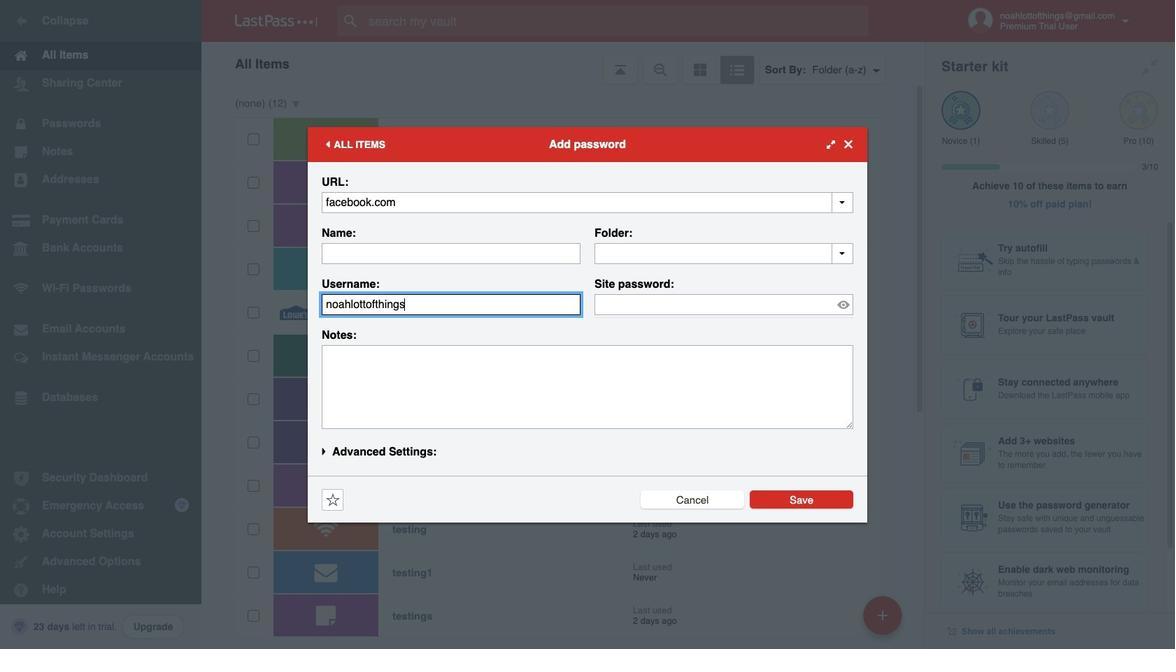 Task type: describe. For each thing, give the bounding box(es) containing it.
new item navigation
[[858, 593, 911, 650]]

main navigation navigation
[[0, 0, 201, 650]]

search my vault text field
[[337, 6, 896, 36]]

vault options navigation
[[201, 42, 925, 84]]



Task type: locate. For each thing, give the bounding box(es) containing it.
None text field
[[322, 243, 581, 264]]

Search search field
[[337, 6, 896, 36]]

new item image
[[878, 611, 888, 621]]

None password field
[[595, 294, 854, 315]]

dialog
[[308, 127, 868, 523]]

lastpass image
[[235, 15, 318, 27]]

None text field
[[322, 192, 854, 213], [595, 243, 854, 264], [322, 294, 581, 315], [322, 345, 854, 429], [322, 192, 854, 213], [595, 243, 854, 264], [322, 294, 581, 315], [322, 345, 854, 429]]



